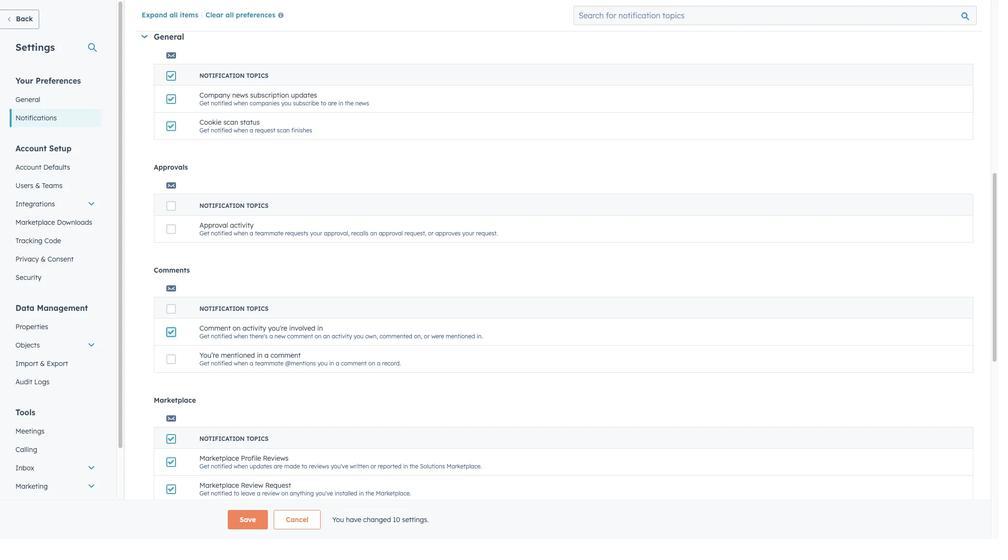 Task type: vqa. For each thing, say whether or not it's contained in the screenshot.
second no from the bottom
no



Task type: describe. For each thing, give the bounding box(es) containing it.
leave
[[241, 490, 255, 497]]

teammate inside approval activity get notified when a teammate requests your approval, recalls an approval request, or approves your request.
[[255, 230, 284, 237]]

privacy
[[15, 255, 39, 264]]

profile
[[241, 454, 261, 463]]

record.
[[382, 360, 401, 367]]

you're
[[268, 324, 287, 333]]

properties
[[15, 323, 48, 331]]

notification topics for comments
[[200, 305, 269, 312]]

the inside marketplace profile reviews get notified when updates are made to reviews you've written or reported in the solutions marketplace.
[[410, 463, 418, 470]]

marketplace profile reviews get notified when updates are made to reviews you've written or reported in the solutions marketplace.
[[200, 454, 482, 470]]

in inside marketplace profile reviews get notified when updates are made to reviews you've written or reported in the solutions marketplace.
[[403, 463, 408, 470]]

save
[[240, 516, 256, 524]]

request,
[[405, 230, 426, 237]]

finishes
[[291, 127, 312, 134]]

preferences
[[36, 76, 81, 86]]

teams
[[42, 181, 62, 190]]

get inside comment on activity you're involved in get notified when there's a new comment on an activity you own, commented on, or were mentioned in.
[[200, 333, 209, 340]]

review
[[262, 490, 280, 497]]

you're
[[200, 351, 219, 360]]

& for consent
[[41, 255, 46, 264]]

@mentions
[[285, 360, 316, 367]]

properties link
[[10, 318, 101, 336]]

marketplace for marketplace downloads
[[15, 218, 55, 227]]

tools
[[15, 408, 35, 417]]

expand all items button
[[142, 11, 198, 19]]

to inside marketplace profile reviews get notified when updates are made to reviews you've written or reported in the solutions marketplace.
[[302, 463, 307, 470]]

a inside 'marketplace review request get notified to leave a review on anything you've installed in the marketplace.'
[[257, 490, 261, 497]]

get inside approval activity get notified when a teammate requests your approval, recalls an approval request, or approves your request.
[[200, 230, 209, 237]]

or inside marketplace reviews get notified when updates are made to reviews you've written or reported in the app marketplace.
[[371, 517, 376, 524]]

have
[[346, 516, 361, 524]]

data management element
[[10, 303, 101, 391]]

or inside comment on activity you're involved in get notified when there's a new comment on an activity you own, commented on, or were mentioned in.
[[424, 333, 430, 340]]

your
[[15, 76, 33, 86]]

meetings
[[15, 427, 45, 436]]

when inside cookie scan status get notified when a request scan finishes
[[234, 127, 248, 134]]

activity left you're
[[243, 324, 266, 333]]

reviews inside marketplace reviews get notified when updates are made to reviews you've written or reported in the app marketplace.
[[309, 517, 329, 524]]

request
[[255, 127, 275, 134]]

subscribe
[[293, 100, 319, 107]]

security
[[15, 273, 41, 282]]

code
[[44, 237, 61, 245]]

users & teams
[[15, 181, 62, 190]]

get inside you're mentioned in a comment get notified when a teammate @mentions you in a comment on a record.
[[200, 360, 209, 367]]

get inside marketplace profile reviews get notified when updates are made to reviews you've written or reported in the solutions marketplace.
[[200, 463, 209, 470]]

marketplace reviews get notified when updates are made to reviews you've written or reported in the app marketplace.
[[200, 508, 468, 524]]

objects
[[15, 341, 40, 350]]

on up you're mentioned in a comment get notified when a teammate @mentions you in a comment on a record.
[[315, 333, 322, 340]]

in down there's
[[257, 351, 263, 360]]

teammate inside you're mentioned in a comment get notified when a teammate @mentions you in a comment on a record.
[[255, 360, 284, 367]]

an inside comment on activity you're involved in get notified when there's a new comment on an activity you own, commented on, or were mentioned in.
[[323, 333, 330, 340]]

updates inside marketplace profile reviews get notified when updates are made to reviews you've written or reported in the solutions marketplace.
[[250, 463, 272, 470]]

account setup element
[[10, 143, 101, 287]]

privacy & consent link
[[10, 250, 101, 268]]

general button
[[141, 32, 974, 42]]

installed
[[335, 490, 357, 497]]

notified inside comment on activity you're involved in get notified when there's a new comment on an activity you own, commented on, or were mentioned in.
[[211, 333, 232, 340]]

activity left the own,
[[332, 333, 352, 340]]

review
[[241, 481, 263, 490]]

data management
[[15, 303, 88, 313]]

you
[[332, 516, 344, 524]]

inbox
[[15, 464, 34, 473]]

meetings link
[[10, 422, 101, 441]]

you've for marketplace profile reviews
[[331, 463, 348, 470]]

logs
[[34, 378, 50, 386]]

an inside approval activity get notified when a teammate requests your approval, recalls an approval request, or approves your request.
[[370, 230, 377, 237]]

reported inside marketplace profile reviews get notified when updates are made to reviews you've written or reported in the solutions marketplace.
[[378, 463, 402, 470]]

activity inside approval activity get notified when a teammate requests your approval, recalls an approval request, or approves your request.
[[230, 221, 254, 230]]

tracking
[[15, 237, 42, 245]]

1 your from the left
[[310, 230, 322, 237]]

company
[[200, 91, 230, 100]]

expand
[[142, 11, 167, 19]]

marketplace for marketplace profile reviews get notified when updates are made to reviews you've written or reported in the solutions marketplace.
[[200, 454, 239, 463]]

export
[[47, 359, 68, 368]]

are inside marketplace profile reviews get notified when updates are made to reviews you've written or reported in the solutions marketplace.
[[274, 463, 283, 470]]

you inside comment on activity you're involved in get notified when there's a new comment on an activity you own, commented on, or were mentioned in.
[[354, 333, 364, 340]]

to inside marketplace reviews get notified when updates are made to reviews you've written or reported in the app marketplace.
[[302, 517, 307, 524]]

comment down the own,
[[341, 360, 367, 367]]

marketplace for marketplace reviews get notified when updates are made to reviews you've written or reported in the app marketplace.
[[200, 508, 239, 517]]

comments
[[154, 266, 190, 275]]

changed
[[363, 516, 391, 524]]

company news subscription updates get notified when companies you subscribe to are in the news
[[200, 91, 369, 107]]

topics for approvals
[[246, 202, 269, 209]]

marketing button
[[10, 477, 101, 496]]

consent
[[48, 255, 74, 264]]

request.
[[476, 230, 498, 237]]

new
[[275, 333, 286, 340]]

there's
[[250, 333, 268, 340]]

notified inside cookie scan status get notified when a request scan finishes
[[211, 127, 232, 134]]

notifications
[[15, 114, 57, 122]]

cancel button
[[274, 510, 321, 530]]

1 topics from the top
[[246, 72, 269, 79]]

you have changed 10 settings.
[[332, 516, 429, 524]]

status
[[240, 118, 260, 127]]

marketplace. inside marketplace reviews get notified when updates are made to reviews you've written or reported in the app marketplace.
[[433, 517, 468, 524]]

general inside the your preferences element
[[15, 95, 40, 104]]

are inside company news subscription updates get notified when companies you subscribe to are in the news
[[328, 100, 337, 107]]

0 horizontal spatial news
[[232, 91, 248, 100]]

general link
[[10, 90, 101, 109]]

mentioned inside you're mentioned in a comment get notified when a teammate @mentions you in a comment on a record.
[[221, 351, 255, 360]]

integrations
[[15, 200, 55, 208]]

settings
[[15, 41, 55, 53]]

reviews inside marketplace reviews get notified when updates are made to reviews you've written or reported in the app marketplace.
[[241, 508, 267, 517]]

all for clear
[[226, 11, 234, 19]]

in inside marketplace reviews get notified when updates are made to reviews you've written or reported in the app marketplace.
[[403, 517, 408, 524]]

you inside company news subscription updates get notified when companies you subscribe to are in the news
[[281, 100, 291, 107]]

are inside marketplace reviews get notified when updates are made to reviews you've written or reported in the app marketplace.
[[274, 517, 283, 524]]

account defaults
[[15, 163, 70, 172]]

approval,
[[324, 230, 350, 237]]

topics for comments
[[246, 305, 269, 312]]

notified inside marketplace profile reviews get notified when updates are made to reviews you've written or reported in the solutions marketplace.
[[211, 463, 232, 470]]

your preferences element
[[10, 75, 101, 127]]

marketing
[[15, 482, 48, 491]]

integrations button
[[10, 195, 101, 213]]

settings.
[[402, 516, 429, 524]]

marketplace review request get notified to leave a review on anything you've installed in the marketplace.
[[200, 481, 411, 497]]

notified inside you're mentioned in a comment get notified when a teammate @mentions you in a comment on a record.
[[211, 360, 232, 367]]

in inside company news subscription updates get notified when companies you subscribe to are in the news
[[338, 100, 343, 107]]

the inside company news subscription updates get notified when companies you subscribe to are in the news
[[345, 100, 354, 107]]

own,
[[365, 333, 378, 340]]

approval
[[379, 230, 403, 237]]

1 horizontal spatial news
[[355, 100, 369, 107]]

all for expand
[[170, 11, 178, 19]]

clear
[[206, 11, 223, 19]]

requests
[[285, 230, 309, 237]]

marketplace for marketplace review request get notified to leave a review on anything you've installed in the marketplace.
[[200, 481, 239, 490]]

in.
[[477, 333, 483, 340]]

account for account defaults
[[15, 163, 41, 172]]

notified inside 'marketplace review request get notified to leave a review on anything you've installed in the marketplace.'
[[211, 490, 232, 497]]



Task type: locate. For each thing, give the bounding box(es) containing it.
0 vertical spatial made
[[284, 463, 300, 470]]

teammate left requests at the top left of the page
[[255, 230, 284, 237]]

clear all preferences button
[[206, 10, 288, 22]]

caret image
[[141, 35, 148, 38]]

reported left settings.
[[378, 517, 402, 524]]

2 reported from the top
[[378, 517, 402, 524]]

scan left status
[[223, 118, 238, 127]]

your
[[310, 230, 322, 237], [462, 230, 475, 237]]

users
[[15, 181, 33, 190]]

approval activity get notified when a teammate requests your approval, recalls an approval request, or approves your request.
[[200, 221, 498, 237]]

when left there's
[[234, 333, 248, 340]]

general down expand all items
[[154, 32, 184, 42]]

2 vertical spatial &
[[40, 359, 45, 368]]

approvals
[[154, 163, 188, 172]]

approval
[[200, 221, 228, 230]]

marketplace downloads link
[[10, 213, 101, 232]]

0 horizontal spatial your
[[310, 230, 322, 237]]

on
[[233, 324, 241, 333], [315, 333, 322, 340], [368, 360, 375, 367], [281, 490, 288, 497]]

0 vertical spatial reported
[[378, 463, 402, 470]]

1 vertical spatial general
[[15, 95, 40, 104]]

2 your from the left
[[462, 230, 475, 237]]

2 notification topics from the top
[[200, 202, 269, 209]]

0 horizontal spatial scan
[[223, 118, 238, 127]]

get inside 'marketplace review request get notified to leave a review on anything you've installed in the marketplace.'
[[200, 490, 209, 497]]

1 notified from the top
[[211, 100, 232, 107]]

account for account setup
[[15, 144, 47, 153]]

8 notified from the top
[[211, 517, 232, 524]]

security link
[[10, 268, 101, 287]]

1 vertical spatial mentioned
[[221, 351, 255, 360]]

1 vertical spatial reviews
[[241, 508, 267, 517]]

updates inside marketplace reviews get notified when updates are made to reviews you've written or reported in the app marketplace.
[[250, 517, 272, 524]]

marketplace. right app
[[433, 517, 468, 524]]

2 account from the top
[[15, 163, 41, 172]]

cancel
[[286, 516, 309, 524]]

1 notification topics from the top
[[200, 72, 269, 79]]

an right recalls
[[370, 230, 377, 237]]

written right you
[[350, 517, 369, 524]]

0 vertical spatial account
[[15, 144, 47, 153]]

notified
[[211, 100, 232, 107], [211, 127, 232, 134], [211, 230, 232, 237], [211, 333, 232, 340], [211, 360, 232, 367], [211, 463, 232, 470], [211, 490, 232, 497], [211, 517, 232, 524]]

0 vertical spatial mentioned
[[446, 333, 475, 340]]

1 vertical spatial teammate
[[255, 360, 284, 367]]

audit logs
[[15, 378, 50, 386]]

comment right new
[[287, 333, 313, 340]]

1 vertical spatial reported
[[378, 517, 402, 524]]

when up review
[[234, 463, 248, 470]]

made up request
[[284, 463, 300, 470]]

save button
[[228, 510, 268, 530]]

2 horizontal spatial you
[[354, 333, 364, 340]]

made inside marketplace reviews get notified when updates are made to reviews you've written or reported in the app marketplace.
[[284, 517, 300, 524]]

you left subscribe
[[281, 100, 291, 107]]

calling
[[15, 445, 37, 454]]

4 notification topics from the top
[[200, 435, 269, 443]]

3 notification from the top
[[200, 305, 245, 312]]

involved
[[289, 324, 315, 333]]

notification
[[200, 72, 245, 79], [200, 202, 245, 209], [200, 305, 245, 312], [200, 435, 245, 443]]

when inside marketplace profile reviews get notified when updates are made to reviews you've written or reported in the solutions marketplace.
[[234, 463, 248, 470]]

3 when from the top
[[234, 230, 248, 237]]

setup
[[49, 144, 71, 153]]

import & export link
[[10, 355, 101, 373]]

notification for marketplace
[[200, 435, 245, 443]]

0 vertical spatial general
[[154, 32, 184, 42]]

marketplace inside 'marketplace review request get notified to leave a review on anything you've installed in the marketplace.'
[[200, 481, 239, 490]]

a inside approval activity get notified when a teammate requests your approval, recalls an approval request, or approves your request.
[[250, 230, 253, 237]]

marketplace for marketplace
[[154, 396, 196, 405]]

& right privacy
[[41, 255, 46, 264]]

& right users
[[35, 181, 40, 190]]

the left the solutions
[[410, 463, 418, 470]]

1 horizontal spatial mentioned
[[446, 333, 475, 340]]

account defaults link
[[10, 158, 101, 177]]

when up status
[[234, 100, 248, 107]]

4 notified from the top
[[211, 333, 232, 340]]

1 when from the top
[[234, 100, 248, 107]]

7 get from the top
[[200, 490, 209, 497]]

1 vertical spatial are
[[274, 463, 283, 470]]

2 reviews from the top
[[309, 517, 329, 524]]

1 all from the left
[[170, 11, 178, 19]]

subscription
[[250, 91, 289, 100]]

2 vertical spatial you
[[318, 360, 328, 367]]

2 vertical spatial are
[[274, 517, 283, 524]]

marketplace inside marketplace profile reviews get notified when updates are made to reviews you've written or reported in the solutions marketplace.
[[200, 454, 239, 463]]

1 vertical spatial updates
[[250, 463, 272, 470]]

in right @mentions
[[329, 360, 334, 367]]

users & teams link
[[10, 177, 101, 195]]

1 horizontal spatial all
[[226, 11, 234, 19]]

account up users
[[15, 163, 41, 172]]

6 notified from the top
[[211, 463, 232, 470]]

on right comment
[[233, 324, 241, 333]]

teammate down there's
[[255, 360, 284, 367]]

when inside marketplace reviews get notified when updates are made to reviews you've written or reported in the app marketplace.
[[234, 517, 248, 524]]

topics for marketplace
[[246, 435, 269, 443]]

1 vertical spatial written
[[350, 517, 369, 524]]

4 when from the top
[[234, 333, 248, 340]]

all right clear
[[226, 11, 234, 19]]

marketplace. up 10 at the left
[[376, 490, 411, 497]]

the inside marketplace reviews get notified when updates are made to reviews you've written or reported in the app marketplace.
[[410, 517, 418, 524]]

marketplace downloads
[[15, 218, 92, 227]]

0 vertical spatial updates
[[291, 91, 317, 100]]

1 vertical spatial reviews
[[309, 517, 329, 524]]

your preferences
[[15, 76, 81, 86]]

mentioned inside comment on activity you're involved in get notified when there's a new comment on an activity you own, commented on, or were mentioned in.
[[446, 333, 475, 340]]

written up installed
[[350, 463, 369, 470]]

audit logs link
[[10, 373, 101, 391]]

notification up "profile"
[[200, 435, 245, 443]]

7 notified from the top
[[211, 490, 232, 497]]

when inside company news subscription updates get notified when companies you subscribe to are in the news
[[234, 100, 248, 107]]

marketplace
[[15, 218, 55, 227], [154, 396, 196, 405], [200, 454, 239, 463], [200, 481, 239, 490], [200, 508, 239, 517]]

general down your
[[15, 95, 40, 104]]

in right 'involved'
[[317, 324, 323, 333]]

an right 'involved'
[[323, 333, 330, 340]]

cookie scan status get notified when a request scan finishes
[[200, 118, 312, 134]]

downloads
[[57, 218, 92, 227]]

are left cancel
[[274, 517, 283, 524]]

or
[[428, 230, 434, 237], [424, 333, 430, 340], [371, 463, 376, 470], [371, 517, 376, 524]]

the left app
[[410, 517, 418, 524]]

notification topics for approvals
[[200, 202, 269, 209]]

& for teams
[[35, 181, 40, 190]]

notification topics up approval
[[200, 202, 269, 209]]

1 teammate from the top
[[255, 230, 284, 237]]

you've for marketplace review request
[[316, 490, 333, 497]]

reviews down leave
[[241, 508, 267, 517]]

all inside button
[[226, 11, 234, 19]]

you've up installed
[[331, 463, 348, 470]]

marketplace inside marketplace reviews get notified when updates are made to reviews you've written or reported in the app marketplace.
[[200, 508, 239, 517]]

back link
[[0, 10, 39, 29]]

0 vertical spatial are
[[328, 100, 337, 107]]

made down anything
[[284, 517, 300, 524]]

in inside 'marketplace review request get notified to leave a review on anything you've installed in the marketplace.'
[[359, 490, 364, 497]]

you've down installed
[[331, 517, 348, 524]]

you're mentioned in a comment get notified when a teammate @mentions you in a comment on a record.
[[200, 351, 401, 367]]

0 horizontal spatial general
[[15, 95, 40, 104]]

defaults
[[43, 163, 70, 172]]

mentioned down there's
[[221, 351, 255, 360]]

updates down review
[[250, 517, 272, 524]]

on right review
[[281, 490, 288, 497]]

0 vertical spatial marketplace.
[[447, 463, 482, 470]]

1 vertical spatial &
[[41, 255, 46, 264]]

1 reported from the top
[[378, 463, 402, 470]]

scan right request
[[277, 127, 290, 134]]

reported inside marketplace reviews get notified when updates are made to reviews you've written or reported in the app marketplace.
[[378, 517, 402, 524]]

when left request
[[234, 127, 248, 134]]

you've inside marketplace reviews get notified when updates are made to reviews you've written or reported in the app marketplace.
[[331, 517, 348, 524]]

marketplace. inside marketplace profile reviews get notified when updates are made to reviews you've written or reported in the solutions marketplace.
[[447, 463, 482, 470]]

to left leave
[[234, 490, 239, 497]]

companies
[[250, 100, 280, 107]]

1 vertical spatial you
[[354, 333, 364, 340]]

when inside comment on activity you're involved in get notified when there's a new comment on an activity you own, commented on, or were mentioned in.
[[234, 333, 248, 340]]

2 topics from the top
[[246, 202, 269, 209]]

Search for notification topics search field
[[574, 6, 977, 25]]

you
[[281, 100, 291, 107], [354, 333, 364, 340], [318, 360, 328, 367]]

your left request.
[[462, 230, 475, 237]]

the right installed
[[365, 490, 374, 497]]

1 reviews from the top
[[309, 463, 329, 470]]

reviews inside marketplace profile reviews get notified when updates are made to reviews you've written or reported in the solutions marketplace.
[[263, 454, 289, 463]]

1 made from the top
[[284, 463, 300, 470]]

0 vertical spatial &
[[35, 181, 40, 190]]

2 made from the top
[[284, 517, 300, 524]]

notification topics for marketplace
[[200, 435, 269, 443]]

2 vertical spatial you've
[[331, 517, 348, 524]]

marketplace. right the solutions
[[447, 463, 482, 470]]

clear all preferences
[[206, 11, 276, 19]]

request
[[265, 481, 291, 490]]

to up 'marketplace review request get notified to leave a review on anything you've installed in the marketplace.'
[[302, 463, 307, 470]]

2 written from the top
[[350, 517, 369, 524]]

3 notified from the top
[[211, 230, 232, 237]]

a inside comment on activity you're involved in get notified when there's a new comment on an activity you own, commented on, or were mentioned in.
[[269, 333, 273, 340]]

all
[[170, 11, 178, 19], [226, 11, 234, 19]]

on,
[[414, 333, 422, 340]]

0 vertical spatial you've
[[331, 463, 348, 470]]

get inside marketplace reviews get notified when updates are made to reviews you've written or reported in the app marketplace.
[[200, 517, 209, 524]]

anything
[[290, 490, 314, 497]]

objects button
[[10, 336, 101, 355]]

&
[[35, 181, 40, 190], [41, 255, 46, 264], [40, 359, 45, 368]]

1 vertical spatial marketplace.
[[376, 490, 411, 497]]

0 horizontal spatial you
[[281, 100, 291, 107]]

you've inside 'marketplace review request get notified to leave a review on anything you've installed in the marketplace.'
[[316, 490, 333, 497]]

an
[[370, 230, 377, 237], [323, 333, 330, 340]]

account
[[15, 144, 47, 153], [15, 163, 41, 172]]

1 vertical spatial account
[[15, 163, 41, 172]]

news
[[232, 91, 248, 100], [355, 100, 369, 107]]

to down anything
[[302, 517, 307, 524]]

or inside approval activity get notified when a teammate requests your approval, recalls an approval request, or approves your request.
[[428, 230, 434, 237]]

0 vertical spatial reviews
[[309, 463, 329, 470]]

inbox button
[[10, 459, 101, 477]]

3 get from the top
[[200, 230, 209, 237]]

data
[[15, 303, 34, 313]]

notifications link
[[10, 109, 101, 127]]

activity right approval
[[230, 221, 254, 230]]

notification for approvals
[[200, 202, 245, 209]]

on left record.
[[368, 360, 375, 367]]

solutions
[[420, 463, 445, 470]]

1 vertical spatial made
[[284, 517, 300, 524]]

to inside 'marketplace review request get notified to leave a review on anything you've installed in the marketplace.'
[[234, 490, 239, 497]]

commented
[[380, 333, 412, 340]]

audit
[[15, 378, 32, 386]]

marketplace. inside 'marketplace review request get notified to leave a review on anything you've installed in the marketplace.'
[[376, 490, 411, 497]]

2 vertical spatial updates
[[250, 517, 272, 524]]

when right you're
[[234, 360, 248, 367]]

calling link
[[10, 441, 101, 459]]

1 horizontal spatial you
[[318, 360, 328, 367]]

4 notification from the top
[[200, 435, 245, 443]]

approves
[[435, 230, 461, 237]]

1 get from the top
[[200, 100, 209, 107]]

marketplace inside account setup element
[[15, 218, 55, 227]]

2 notified from the top
[[211, 127, 232, 134]]

6 get from the top
[[200, 463, 209, 470]]

5 notified from the top
[[211, 360, 232, 367]]

your right requests at the top left of the page
[[310, 230, 322, 237]]

reviews inside marketplace profile reviews get notified when updates are made to reviews you've written or reported in the solutions marketplace.
[[309, 463, 329, 470]]

written inside marketplace profile reviews get notified when updates are made to reviews you've written or reported in the solutions marketplace.
[[350, 463, 369, 470]]

comment
[[200, 324, 231, 333]]

notified inside approval activity get notified when a teammate requests your approval, recalls an approval request, or approves your request.
[[211, 230, 232, 237]]

notification up company
[[200, 72, 245, 79]]

you left the own,
[[354, 333, 364, 340]]

updates right subscription
[[291, 91, 317, 100]]

updates inside company news subscription updates get notified when companies you subscribe to are in the news
[[291, 91, 317, 100]]

tracking code link
[[10, 232, 101, 250]]

4 topics from the top
[[246, 435, 269, 443]]

when down leave
[[234, 517, 248, 524]]

on inside 'marketplace review request get notified to leave a review on anything you've installed in the marketplace.'
[[281, 490, 288, 497]]

1 vertical spatial you've
[[316, 490, 333, 497]]

notification topics up comment
[[200, 305, 269, 312]]

account setup
[[15, 144, 71, 153]]

made inside marketplace profile reviews get notified when updates are made to reviews you've written or reported in the solutions marketplace.
[[284, 463, 300, 470]]

all left items
[[170, 11, 178, 19]]

6 when from the top
[[234, 463, 248, 470]]

preferences
[[236, 11, 276, 19]]

back
[[16, 15, 33, 23]]

1 horizontal spatial an
[[370, 230, 377, 237]]

2 vertical spatial marketplace.
[[433, 517, 468, 524]]

7 when from the top
[[234, 517, 248, 524]]

made
[[284, 463, 300, 470], [284, 517, 300, 524]]

3 notification topics from the top
[[200, 305, 269, 312]]

in inside comment on activity you're involved in get notified when there's a new comment on an activity you own, commented on, or were mentioned in.
[[317, 324, 323, 333]]

2 teammate from the top
[[255, 360, 284, 367]]

general
[[154, 32, 184, 42], [15, 95, 40, 104]]

to inside company news subscription updates get notified when companies you subscribe to are in the news
[[321, 100, 326, 107]]

in left the solutions
[[403, 463, 408, 470]]

1 horizontal spatial your
[[462, 230, 475, 237]]

2 when from the top
[[234, 127, 248, 134]]

or inside marketplace profile reviews get notified when updates are made to reviews you've written or reported in the solutions marketplace.
[[371, 463, 376, 470]]

0 vertical spatial written
[[350, 463, 369, 470]]

account up account defaults
[[15, 144, 47, 153]]

recalls
[[351, 230, 369, 237]]

notification topics up "profile"
[[200, 435, 269, 443]]

comment down new
[[271, 351, 301, 360]]

topics
[[246, 72, 269, 79], [246, 202, 269, 209], [246, 305, 269, 312], [246, 435, 269, 443]]

3 topics from the top
[[246, 305, 269, 312]]

get inside cookie scan status get notified when a request scan finishes
[[200, 127, 209, 134]]

updates up review
[[250, 463, 272, 470]]

mentioned left in.
[[446, 333, 475, 340]]

you right @mentions
[[318, 360, 328, 367]]

1 horizontal spatial scan
[[277, 127, 290, 134]]

are up request
[[274, 463, 283, 470]]

1 horizontal spatial general
[[154, 32, 184, 42]]

2 notification from the top
[[200, 202, 245, 209]]

0 horizontal spatial an
[[323, 333, 330, 340]]

the
[[345, 100, 354, 107], [410, 463, 418, 470], [365, 490, 374, 497], [410, 517, 418, 524]]

2 all from the left
[[226, 11, 234, 19]]

notification up comment
[[200, 305, 245, 312]]

you inside you're mentioned in a comment get notified when a teammate @mentions you in a comment on a record.
[[318, 360, 328, 367]]

app
[[420, 517, 431, 524]]

notified inside marketplace reviews get notified when updates are made to reviews you've written or reported in the app marketplace.
[[211, 517, 232, 524]]

notification for comments
[[200, 305, 245, 312]]

tools element
[[10, 407, 101, 539]]

notification topics up company
[[200, 72, 269, 79]]

& for export
[[40, 359, 45, 368]]

1 account from the top
[[15, 144, 47, 153]]

0 vertical spatial an
[[370, 230, 377, 237]]

0 horizontal spatial mentioned
[[221, 351, 255, 360]]

you've inside marketplace profile reviews get notified when updates are made to reviews you've written or reported in the solutions marketplace.
[[331, 463, 348, 470]]

1 vertical spatial an
[[323, 333, 330, 340]]

comment on activity you're involved in get notified when there's a new comment on an activity you own, commented on, or were mentioned in.
[[200, 324, 483, 340]]

a inside cookie scan status get notified when a request scan finishes
[[250, 127, 253, 134]]

5 get from the top
[[200, 360, 209, 367]]

in right subscribe
[[338, 100, 343, 107]]

& inside "link"
[[40, 359, 45, 368]]

notification up approval
[[200, 202, 245, 209]]

4 get from the top
[[200, 333, 209, 340]]

reported left the solutions
[[378, 463, 402, 470]]

0 vertical spatial reviews
[[263, 454, 289, 463]]

reviews left you
[[309, 517, 329, 524]]

reviews right "profile"
[[263, 454, 289, 463]]

cookie
[[200, 118, 222, 127]]

reported
[[378, 463, 402, 470], [378, 517, 402, 524]]

are right subscribe
[[328, 100, 337, 107]]

written inside marketplace reviews get notified when updates are made to reviews you've written or reported in the app marketplace.
[[350, 517, 369, 524]]

in right 10 at the left
[[403, 517, 408, 524]]

& left export
[[40, 359, 45, 368]]

the inside 'marketplace review request get notified to leave a review on anything you've installed in the marketplace.'
[[365, 490, 374, 497]]

0 vertical spatial teammate
[[255, 230, 284, 237]]

reviews up 'marketplace review request get notified to leave a review on anything you've installed in the marketplace.'
[[309, 463, 329, 470]]

tracking code
[[15, 237, 61, 245]]

when right approval
[[234, 230, 248, 237]]

in right installed
[[359, 490, 364, 497]]

get inside company news subscription updates get notified when companies you subscribe to are in the news
[[200, 100, 209, 107]]

5 when from the top
[[234, 360, 248, 367]]

2 get from the top
[[200, 127, 209, 134]]

0 vertical spatial you
[[281, 100, 291, 107]]

on inside you're mentioned in a comment get notified when a teammate @mentions you in a comment on a record.
[[368, 360, 375, 367]]

when inside approval activity get notified when a teammate requests your approval, recalls an approval request, or approves your request.
[[234, 230, 248, 237]]

1 notification from the top
[[200, 72, 245, 79]]

when inside you're mentioned in a comment get notified when a teammate @mentions you in a comment on a record.
[[234, 360, 248, 367]]

you've left installed
[[316, 490, 333, 497]]

8 get from the top
[[200, 517, 209, 524]]

comment inside comment on activity you're involved in get notified when there's a new comment on an activity you own, commented on, or were mentioned in.
[[287, 333, 313, 340]]

get
[[200, 100, 209, 107], [200, 127, 209, 134], [200, 230, 209, 237], [200, 333, 209, 340], [200, 360, 209, 367], [200, 463, 209, 470], [200, 490, 209, 497], [200, 517, 209, 524]]

notified inside company news subscription updates get notified when companies you subscribe to are in the news
[[211, 100, 232, 107]]

0 horizontal spatial all
[[170, 11, 178, 19]]

teammate
[[255, 230, 284, 237], [255, 360, 284, 367]]

to right subscribe
[[321, 100, 326, 107]]

privacy & consent
[[15, 255, 74, 264]]

1 written from the top
[[350, 463, 369, 470]]

the right subscribe
[[345, 100, 354, 107]]



